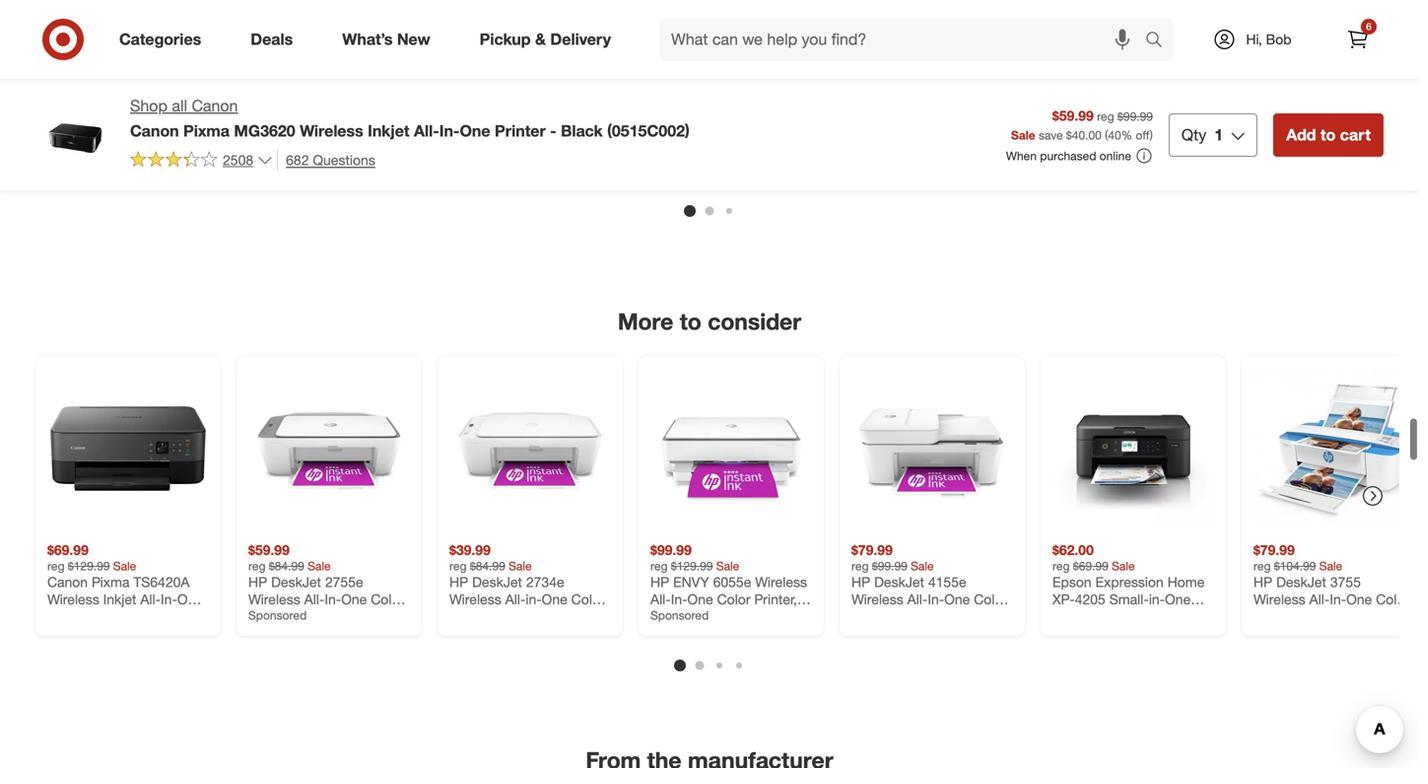 Task type: vqa. For each thing, say whether or not it's contained in the screenshot.
Tabs
no



Task type: locate. For each thing, give the bounding box(es) containing it.
gift
[[328, 75, 350, 92]]

sponsored
[[248, 608, 307, 623], [651, 608, 709, 623]]

$59.99 for $59.99 reg $84.99 sale
[[248, 541, 290, 558]]

2 horizontal spatial $99.99
[[1118, 109, 1153, 124]]

$99.99 reg $129.99 sale
[[651, 541, 740, 573]]

1 horizontal spatial all-
[[414, 121, 439, 140]]

$129.99 inside $99.99 reg $129.99 sale
[[671, 558, 713, 573]]

0 horizontal spatial canon
[[47, 573, 88, 591]]

$6
[[294, 92, 309, 109]]

reg inside $79.99 reg $99.99 sale
[[852, 558, 869, 573]]

reg for $79.99 reg $104.99 sale
[[1254, 558, 1271, 573]]

add to cart for visa holiday gift card - $100 + $6 fee image
[[257, 147, 321, 161]]

black down the chanda
[[561, 121, 603, 140]]

sale for $99.99 reg $129.99 sale
[[717, 558, 740, 573]]

pixma up 2508 link
[[183, 121, 230, 140]]

$59.99 reg $99.99 sale save $ 40.00 ( 40 % off )
[[1012, 107, 1153, 142]]

holiday plush christmas throw blanket white - wondershop™ image
[[651, 0, 812, 46]]

black
[[561, 121, 603, 140], [101, 608, 136, 625]]

2 vertical spatial canon
[[47, 573, 88, 591]]

add down spritz™
[[1062, 147, 1084, 161]]

0 vertical spatial wireless
[[300, 121, 363, 140]]

sale inside $39.99 reg $84.99 sale
[[509, 558, 532, 573]]

$59.99 inside $59.99 reg $99.99 sale save $ 40.00 ( 40 % off )
[[1053, 107, 1094, 124]]

1 vertical spatial $59.99
[[248, 541, 290, 558]]

0 horizontal spatial in-
[[161, 591, 177, 608]]

$62.00 reg $69.99 sale
[[1053, 541, 1135, 573]]

)
[[1150, 127, 1153, 142]]

1 horizontal spatial christmas
[[885, 75, 948, 92]]

0 horizontal spatial holiday
[[278, 75, 324, 92]]

hanukkah
[[1053, 109, 1115, 126]]

1 horizontal spatial printer
[[495, 121, 546, 140]]

pixma
[[183, 121, 230, 140], [92, 573, 130, 591]]

categories link
[[103, 18, 226, 61]]

categories
[[119, 30, 201, 49]]

$59.99 for $59.99 reg $99.99 sale save $ 40.00 ( 40 % off )
[[1053, 107, 1094, 124]]

1 horizontal spatial holiday
[[651, 89, 697, 107]]

hp deskjet 2755e wireless all-in-one color printer, scanner, copier with instant ink and hp+ (26k67) image
[[248, 368, 410, 529]]

wireless up 682 questions
[[300, 121, 363, 140]]

0 horizontal spatial christmas
[[739, 89, 802, 107]]

add to cart down the 40.00 at top
[[1062, 147, 1125, 161]]

card
[[354, 75, 384, 92]]

christmas right plush
[[739, 89, 802, 107]]

- inside $3.00 45ct 3.5"x0.37" paraffin wax unscented hanukkah taper candle - spritz™
[[1204, 109, 1210, 126]]

$129.99 inside $69.99 reg $129.99 sale canon pixma ts6420a wireless inkjet all-in-one printer - black
[[68, 558, 110, 573]]

on right "decor"
[[1367, 76, 1381, 90]]

0 vertical spatial canon
[[192, 96, 238, 115]]

reg inside $99.99 reg $129.99 sale
[[651, 558, 668, 573]]

1 horizontal spatial $84.99
[[470, 558, 506, 573]]

sale
[[107, 75, 130, 89], [710, 75, 733, 89], [1012, 127, 1036, 142], [113, 558, 136, 573], [308, 558, 331, 573], [509, 558, 532, 573], [717, 558, 740, 573], [911, 558, 934, 573], [1112, 558, 1135, 573], [1320, 558, 1343, 573]]

add to cart
[[1287, 125, 1371, 144], [56, 147, 120, 161], [257, 147, 321, 161], [1062, 147, 1125, 161], [1263, 147, 1326, 161]]

1 vertical spatial printer
[[47, 608, 88, 625]]

pixma left the "ts6420a"
[[92, 573, 130, 591]]

sale inside $59.99 reg $99.99 sale save $ 40.00 ( 40 % off )
[[1012, 127, 1036, 142]]

1 horizontal spatial canon
[[130, 121, 179, 140]]

0 vertical spatial one
[[460, 121, 491, 140]]

save 30% in cart on select holiday decor
[[1254, 76, 1381, 105]]

0 horizontal spatial $69.99
[[47, 541, 89, 558]]

1 vertical spatial black
[[101, 608, 136, 625]]

1 horizontal spatial $129.99
[[671, 558, 713, 573]]

2 $129.99 from the left
[[671, 558, 713, 573]]

canon right all
[[192, 96, 238, 115]]

sale inside the $62.99 reg $89.99 sale
[[107, 75, 130, 89]]

0 horizontal spatial all-
[[140, 591, 161, 608]]

canon left the "ts6420a"
[[47, 573, 88, 591]]

in
[[1331, 76, 1340, 90]]

1 sponsored from the left
[[248, 608, 307, 623]]

elf right the
[[477, 75, 492, 92]]

black inside shop all canon canon pixma mg3620 wireless inkjet all-in-one printer - black (0515c002)
[[561, 121, 603, 140]]

&
[[535, 30, 546, 49]]

0 horizontal spatial one
[[177, 591, 203, 608]]

1 vertical spatial pixma
[[92, 573, 130, 591]]

1 horizontal spatial wireless
[[300, 121, 363, 140]]

sale for $59.99 reg $99.99 sale save $ 40.00 ( 40 % off )
[[1012, 127, 1036, 142]]

2 sponsored from the left
[[651, 608, 709, 623]]

- inside shop all canon canon pixma mg3620 wireless inkjet all-in-one printer - black (0515c002)
[[550, 121, 557, 140]]

- inside $5.00 16oz christmas stoneware mama claus mug red - wondershop™
[[912, 109, 917, 126]]

0 vertical spatial black
[[561, 121, 603, 140]]

wax
[[1053, 92, 1080, 109]]

to down "decor"
[[1321, 125, 1336, 144]]

1 horizontal spatial wondershop™
[[921, 109, 1007, 126]]

$5.00 16oz christmas stoneware mama claus mug red - wondershop™
[[852, 57, 1007, 126]]

$79.99 inside $79.99 reg $99.99 sale
[[852, 541, 893, 558]]

0 horizontal spatial wondershop™
[[651, 124, 737, 141]]

reg inside $39.99 reg $84.99 sale
[[450, 558, 467, 573]]

add to cart button for visa holiday gift card - $100 + $6 fee image
[[248, 138, 330, 170]]

$79.99
[[852, 541, 893, 558], [1254, 541, 1295, 558]]

$84.99 for $59.99
[[269, 558, 304, 573]]

what's
[[342, 30, 393, 49]]

add down mg3620 at the left top
[[257, 147, 280, 161]]

wondershop™ down plush
[[651, 124, 737, 141]]

canon down shop
[[130, 121, 179, 140]]

0 horizontal spatial wireless
[[47, 591, 99, 608]]

black down the "ts6420a"
[[101, 608, 136, 625]]

elf
[[477, 75, 492, 92], [501, 92, 517, 109]]

fisher-price imaginext dc super friends transforming batman bat-tech batbot image
[[47, 0, 209, 46]]

1 $84.99 from the left
[[269, 558, 304, 573]]

more
[[618, 308, 674, 335]]

add to cart for 48" fabric hanging christmas advent calendar with gingerbread man counter white - wondershop™ image
[[1263, 147, 1326, 161]]

0 horizontal spatial $59.99
[[248, 541, 290, 558]]

add to cart button for 45ct 3.5"x0.37" paraffin wax unscented hanukkah taper candle - spritz™ image
[[1053, 138, 1134, 170]]

$59.99 reg $84.99 sale
[[248, 541, 331, 573]]

purchased
[[1041, 148, 1097, 163]]

add down $89.99
[[56, 147, 79, 161]]

one
[[460, 121, 491, 140], [177, 591, 203, 608]]

0 horizontal spatial $99.99
[[651, 541, 692, 558]]

1 vertical spatial all-
[[140, 591, 161, 608]]

add to cart button for 48" fabric hanging christmas advent calendar with gingerbread man counter white - wondershop™ image
[[1254, 138, 1335, 170]]

0 vertical spatial pixma
[[183, 121, 230, 140]]

sale for $6.00 reg $10.00 sale holiday plush christmas throw blanket white - wondershop™
[[710, 75, 733, 89]]

$84.99 inside $39.99 reg $84.99 sale
[[470, 558, 506, 573]]

1 vertical spatial one
[[177, 591, 203, 608]]

elf right girl at top left
[[501, 92, 517, 109]]

0 horizontal spatial printer
[[47, 608, 88, 625]]

(0515c002)
[[607, 121, 690, 140]]

deals link
[[234, 18, 318, 61]]

add to cart down $89.99
[[56, 147, 120, 161]]

0 horizontal spatial $79.99
[[852, 541, 893, 558]]

$79.99 for $79.99 reg $104.99 sale
[[1254, 541, 1295, 558]]

to down mg3620 at the left top
[[283, 147, 294, 161]]

cart inside "save 30% in cart on select holiday decor"
[[1343, 76, 1364, 90]]

$69.99
[[47, 541, 89, 558], [1074, 558, 1109, 573]]

add to cart down mg3620 at the left top
[[257, 147, 321, 161]]

mama
[[921, 92, 960, 109]]

visa
[[248, 75, 274, 92]]

decor
[[1330, 90, 1361, 105]]

1 horizontal spatial black
[[561, 121, 603, 140]]

0 horizontal spatial sponsored
[[248, 608, 307, 623]]

sale inside $59.99 reg $84.99 sale
[[308, 558, 331, 573]]

sale for $79.99 reg $99.99 sale
[[911, 558, 934, 573]]

1 vertical spatial inkjet
[[103, 591, 136, 608]]

add to cart for 45ct 3.5"x0.37" paraffin wax unscented hanukkah taper candle - spritz™ image
[[1062, 147, 1125, 161]]

1 horizontal spatial in-
[[439, 121, 460, 140]]

30%
[[1303, 76, 1327, 90]]

0 horizontal spatial pixma
[[92, 573, 130, 591]]

paraffin
[[1153, 75, 1199, 92]]

cart for fisher-price imaginext dc super friends transforming batman bat-tech batbot image
[[97, 147, 120, 161]]

hp envy 6055e wireless all-in-one color printer, scanner, copier with instant ink and hp+ (223n1a) image
[[651, 368, 812, 529]]

pickup & delivery link
[[463, 18, 636, 61]]

$99.99 inside $59.99 reg $99.99 sale save $ 40.00 ( 40 % off )
[[1118, 109, 1153, 124]]

$69.99 reg $129.99 sale canon pixma ts6420a wireless inkjet all-in-one printer - black
[[47, 541, 203, 625]]

add to cart down holiday
[[1263, 147, 1326, 161]]

sale inside $79.99 reg $99.99 sale
[[911, 558, 934, 573]]

christmas
[[885, 75, 948, 92], [739, 89, 802, 107]]

epson expression home xp-4205 small-in-one inkjet printer, scanner, copier - black image
[[1053, 368, 1215, 529]]

2 $84.99 from the left
[[470, 558, 506, 573]]

$69.99 inside $69.99 reg $129.99 sale canon pixma ts6420a wireless inkjet all-in-one printer - black
[[47, 541, 89, 558]]

0 horizontal spatial on
[[496, 75, 512, 92]]

add down 'select'
[[1263, 147, 1285, 161]]

$104.99
[[1275, 558, 1317, 573]]

all- inside $69.99 reg $129.99 sale canon pixma ts6420a wireless inkjet all-in-one printer - black
[[140, 591, 161, 608]]

shop all canon canon pixma mg3620 wireless inkjet all-in-one printer - black (0515c002)
[[130, 96, 690, 140]]

2 horizontal spatial canon
[[192, 96, 238, 115]]

ts6420a
[[133, 573, 190, 591]]

0 horizontal spatial inkjet
[[103, 591, 136, 608]]

candle
[[1157, 109, 1200, 126]]

- inside $69.99 reg $129.99 sale canon pixma ts6420a wireless inkjet all-in-one printer - black
[[92, 608, 97, 625]]

wireless
[[300, 121, 363, 140], [47, 591, 99, 608]]

0 vertical spatial all-
[[414, 121, 439, 140]]

sale for $69.99 reg $129.99 sale canon pixma ts6420a wireless inkjet all-in-one printer - black
[[113, 558, 136, 573]]

sponsored down $99.99 reg $129.99 sale
[[651, 608, 709, 623]]

on left the
[[496, 75, 512, 92]]

on inside "the elf on the shelf - blue eye girl elf - by chanda bell (hardcover)"
[[496, 75, 512, 92]]

printer
[[495, 121, 546, 140], [47, 608, 88, 625]]

cart
[[1343, 76, 1364, 90], [1341, 125, 1371, 144], [97, 147, 120, 161], [298, 147, 321, 161], [1102, 147, 1125, 161], [1303, 147, 1326, 161]]

40
[[1109, 127, 1122, 142]]

0 vertical spatial printer
[[495, 121, 546, 140]]

add for visa holiday gift card - $100 + $6 fee image
[[257, 147, 280, 161]]

$3.00 45ct 3.5"x0.37" paraffin wax unscented hanukkah taper candle - spritz™
[[1053, 57, 1210, 144]]

reg inside the $62.99 reg $89.99 sale
[[47, 75, 65, 89]]

0 horizontal spatial $129.99
[[68, 558, 110, 573]]

0 vertical spatial inkjet
[[368, 121, 410, 140]]

1 horizontal spatial one
[[460, 121, 491, 140]]

$62.00
[[1053, 541, 1094, 558]]

to for visa holiday gift card - $100 + $6 fee image
[[283, 147, 294, 161]]

reg inside $62.00 reg $69.99 sale
[[1053, 558, 1070, 573]]

0 horizontal spatial $84.99
[[269, 558, 304, 573]]

wireless inside $69.99 reg $129.99 sale canon pixma ts6420a wireless inkjet all-in-one printer - black
[[47, 591, 99, 608]]

1 horizontal spatial $59.99
[[1053, 107, 1094, 124]]

2508 link
[[130, 149, 273, 173]]

1 horizontal spatial inkjet
[[368, 121, 410, 140]]

$99.99 inside $79.99 reg $99.99 sale
[[872, 558, 908, 573]]

by
[[530, 92, 544, 109]]

-
[[388, 75, 393, 92], [574, 75, 579, 92], [520, 92, 526, 109], [782, 107, 787, 124], [912, 109, 917, 126], [1204, 109, 1210, 126], [550, 121, 557, 140], [92, 608, 97, 625]]

16oz
[[852, 75, 882, 92]]

0 vertical spatial $59.99
[[1053, 107, 1094, 124]]

visa holiday gift card - $100 + $6 fee image
[[248, 0, 410, 46]]

sale inside $79.99 reg $104.99 sale
[[1320, 558, 1343, 573]]

What can we help you find? suggestions appear below search field
[[660, 18, 1151, 61]]

reg inside $79.99 reg $104.99 sale
[[1254, 558, 1271, 573]]

blanket
[[693, 107, 739, 124]]

taper
[[1119, 109, 1153, 126]]

christmas up red
[[885, 75, 948, 92]]

consider
[[708, 308, 802, 335]]

sale inside $6.00 reg $10.00 sale holiday plush christmas throw blanket white - wondershop™
[[710, 75, 733, 89]]

to down the 40.00 at top
[[1088, 147, 1099, 161]]

holiday inside $6.00 reg $10.00 sale holiday plush christmas throw blanket white - wondershop™
[[651, 89, 697, 107]]

1 horizontal spatial $99.99
[[872, 558, 908, 573]]

to down $89.99
[[82, 147, 93, 161]]

0 vertical spatial in-
[[439, 121, 460, 140]]

the
[[515, 75, 535, 92]]

$59.99 inside $59.99 reg $84.99 sale
[[248, 541, 290, 558]]

$79.99 inside $79.99 reg $104.99 sale
[[1254, 541, 1295, 558]]

1 horizontal spatial sponsored
[[651, 608, 709, 623]]

sale inside $62.00 reg $69.99 sale
[[1112, 558, 1135, 573]]

sponsored down $59.99 reg $84.99 sale
[[248, 608, 307, 623]]

cart for visa holiday gift card - $100 + $6 fee image
[[298, 147, 321, 161]]

$129.99 for $69.99
[[68, 558, 110, 573]]

1 horizontal spatial $69.99
[[1074, 558, 1109, 573]]

sale inside $69.99 reg $129.99 sale canon pixma ts6420a wireless inkjet all-in-one printer - black
[[113, 558, 136, 573]]

reg inside $6.00 reg $10.00 sale holiday plush christmas throw blanket white - wondershop™
[[651, 75, 668, 89]]

1 horizontal spatial on
[[1367, 76, 1381, 90]]

1 vertical spatial canon
[[130, 121, 179, 140]]

all-
[[414, 121, 439, 140], [140, 591, 161, 608]]

1 vertical spatial in-
[[161, 591, 177, 608]]

holiday
[[278, 75, 324, 92], [651, 89, 697, 107]]

holiday down '$6.00'
[[651, 89, 697, 107]]

christmas inside $6.00 reg $10.00 sale holiday plush christmas throw blanket white - wondershop™
[[739, 89, 802, 107]]

2 $79.99 from the left
[[1254, 541, 1295, 558]]

$84.99 inside $59.99 reg $84.99 sale
[[269, 558, 304, 573]]

delivery
[[551, 30, 611, 49]]

reg inside $59.99 reg $99.99 sale save $ 40.00 ( 40 % off )
[[1097, 109, 1115, 124]]

hp deskjet 2734e wireless all-in-one color printer scanner copier with instant ink and hp+ (26k72a) image
[[450, 368, 611, 529]]

wondershop™ right red
[[921, 109, 1007, 126]]

to down holiday
[[1289, 147, 1300, 161]]

pixma inside shop all canon canon pixma mg3620 wireless inkjet all-in-one printer - black (0515c002)
[[183, 121, 230, 140]]

holiday left gift
[[278, 75, 324, 92]]

1 $129.99 from the left
[[68, 558, 110, 573]]

682 questions link
[[277, 149, 375, 171]]

6 link
[[1337, 18, 1380, 61]]

reg inside $69.99 reg $129.99 sale canon pixma ts6420a wireless inkjet all-in-one printer - black
[[47, 558, 65, 573]]

canon
[[192, 96, 238, 115], [130, 121, 179, 140], [47, 573, 88, 591]]

48" fabric hanging christmas advent calendar with gingerbread man counter white - wondershop™ image
[[1254, 0, 1416, 46]]

the elf on the shelf - blue eye girl elf - by chanda bell (hardcover) image
[[450, 0, 611, 46]]

1 vertical spatial wireless
[[47, 591, 99, 608]]

search
[[1137, 32, 1184, 51]]

$59.99
[[1053, 107, 1094, 124], [248, 541, 290, 558]]

1 horizontal spatial elf
[[501, 92, 517, 109]]

1 horizontal spatial pixma
[[183, 121, 230, 140]]

wireless left the "ts6420a"
[[47, 591, 99, 608]]

0 horizontal spatial black
[[101, 608, 136, 625]]

1 $79.99 from the left
[[852, 541, 893, 558]]

1 horizontal spatial $79.99
[[1254, 541, 1295, 558]]

reg inside $59.99 reg $84.99 sale
[[248, 558, 266, 573]]

add to cart button for fisher-price imaginext dc super friends transforming batman bat-tech batbot image
[[47, 138, 129, 170]]

visa holiday gift card - $100 + $6 fee link
[[248, 0, 410, 109]]

cart for 48" fabric hanging christmas advent calendar with gingerbread man counter white - wondershop™ image
[[1303, 147, 1326, 161]]

sale inside $99.99 reg $129.99 sale
[[717, 558, 740, 573]]

reg
[[47, 75, 65, 89], [651, 75, 668, 89], [1097, 109, 1115, 124], [47, 558, 65, 573], [248, 558, 266, 573], [450, 558, 467, 573], [651, 558, 668, 573], [852, 558, 869, 573], [1053, 558, 1070, 573], [1254, 558, 1271, 573]]



Task type: describe. For each thing, give the bounding box(es) containing it.
fee
[[313, 92, 335, 109]]

reg for $62.00 reg $69.99 sale
[[1053, 558, 1070, 573]]

$84.99 for $39.99
[[470, 558, 506, 573]]

all- inside shop all canon canon pixma mg3620 wireless inkjet all-in-one printer - black (0515c002)
[[414, 121, 439, 140]]

$69.99 inside $62.00 reg $69.99 sale
[[1074, 558, 1109, 573]]

+
[[282, 92, 290, 109]]

holiday inside visa holiday gift card - $100 + $6 fee
[[278, 75, 324, 92]]

$39.99
[[450, 541, 491, 558]]

throw
[[651, 107, 689, 124]]

one inside shop all canon canon pixma mg3620 wireless inkjet all-in-one printer - black (0515c002)
[[460, 121, 491, 140]]

wondershop™ inside $6.00 reg $10.00 sale holiday plush christmas throw blanket white - wondershop™
[[651, 124, 737, 141]]

printer inside shop all canon canon pixma mg3620 wireless inkjet all-in-one printer - black (0515c002)
[[495, 121, 546, 140]]

reg for $69.99 reg $129.99 sale canon pixma ts6420a wireless inkjet all-in-one printer - black
[[47, 558, 65, 573]]

bob
[[1267, 31, 1292, 48]]

45ct 3.5"x0.37" paraffin wax unscented hanukkah taper candle - spritz™ image
[[1053, 0, 1215, 46]]

$89.99
[[68, 75, 103, 89]]

visa holiday gift card - $100 + $6 fee
[[248, 75, 393, 109]]

the elf on the shelf - blue eye girl elf - by chanda bell (hardcover) link
[[450, 0, 611, 126]]

chanda
[[548, 92, 597, 109]]

black inside $69.99 reg $129.99 sale canon pixma ts6420a wireless inkjet all-in-one printer - black
[[101, 608, 136, 625]]

reg for $99.99 reg $129.99 sale
[[651, 558, 668, 573]]

(hardcover)
[[477, 109, 548, 126]]

select
[[1254, 90, 1286, 105]]

hp deskjet 3755 wireless all-in-one color printer, scanner, copier, instant ink ready image
[[1254, 368, 1416, 529]]

add for 48" fabric hanging christmas advent calendar with gingerbread man counter white - wondershop™ image
[[1263, 147, 1285, 161]]

canon inside $69.99 reg $129.99 sale canon pixma ts6420a wireless inkjet all-in-one printer - black
[[47, 573, 88, 591]]

$129.99 for $99.99
[[671, 558, 713, 573]]

eye
[[450, 92, 472, 109]]

save
[[1039, 127, 1063, 142]]

wireless inside shop all canon canon pixma mg3620 wireless inkjet all-in-one printer - black (0515c002)
[[300, 121, 363, 140]]

inkjet inside $69.99 reg $129.99 sale canon pixma ts6420a wireless inkjet all-in-one printer - black
[[103, 591, 136, 608]]

deals
[[251, 30, 293, 49]]

$99.99 for $79.99
[[872, 558, 908, 573]]

white
[[743, 107, 778, 124]]

6
[[1367, 20, 1372, 33]]

plush
[[701, 89, 735, 107]]

to for 45ct 3.5"x0.37" paraffin wax unscented hanukkah taper candle - spritz™ image
[[1088, 147, 1099, 161]]

cart for 45ct 3.5"x0.37" paraffin wax unscented hanukkah taper candle - spritz™ image
[[1102, 147, 1125, 161]]

what's new
[[342, 30, 430, 49]]

3.5"x0.37"
[[1084, 75, 1149, 92]]

blue
[[583, 75, 611, 92]]

reg for $79.99 reg $99.99 sale
[[852, 558, 869, 573]]

pickup & delivery
[[480, 30, 611, 49]]

the elf on the shelf - blue eye girl elf - by chanda bell (hardcover)
[[450, 75, 611, 126]]

to for fisher-price imaginext dc super friends transforming batman bat-tech batbot image
[[82, 147, 93, 161]]

(
[[1105, 127, 1109, 142]]

$6.00 reg $10.00 sale holiday plush christmas throw blanket white - wondershop™
[[651, 57, 802, 141]]

$6.00
[[651, 57, 684, 75]]

in- inside shop all canon canon pixma mg3620 wireless inkjet all-in-one printer - black (0515c002)
[[439, 121, 460, 140]]

pixma inside $69.99 reg $129.99 sale canon pixma ts6420a wireless inkjet all-in-one printer - black
[[92, 573, 130, 591]]

$100
[[248, 92, 278, 109]]

682
[[286, 151, 309, 168]]

45ct
[[1053, 75, 1080, 92]]

stoneware
[[852, 92, 917, 109]]

sale for $39.99 reg $84.99 sale
[[509, 558, 532, 573]]

wondershop™ inside $5.00 16oz christmas stoneware mama claus mug red - wondershop™
[[921, 109, 1007, 126]]

new
[[397, 30, 430, 49]]

reg for $6.00 reg $10.00 sale holiday plush christmas throw blanket white - wondershop™
[[651, 75, 668, 89]]

0 horizontal spatial elf
[[477, 75, 492, 92]]

sale for $79.99 reg $104.99 sale
[[1320, 558, 1343, 573]]

red
[[883, 109, 908, 126]]

save
[[1274, 76, 1300, 90]]

40.00
[[1072, 127, 1102, 142]]

qty 1
[[1182, 125, 1224, 144]]

christmas inside $5.00 16oz christmas stoneware mama claus mug red - wondershop™
[[885, 75, 948, 92]]

$39.99 reg $84.99 sale
[[450, 541, 532, 573]]

sponsored for $99.99
[[651, 608, 709, 623]]

inkjet inside shop all canon canon pixma mg3620 wireless inkjet all-in-one printer - black (0515c002)
[[368, 121, 410, 140]]

$79.99 reg $99.99 sale
[[852, 541, 934, 573]]

mug
[[852, 109, 879, 126]]

bell
[[450, 109, 473, 126]]

when
[[1006, 148, 1037, 163]]

image of canon pixma mg3620 wireless inkjet all-in-one printer - black (0515c002) image
[[35, 95, 114, 174]]

reg for $59.99 reg $84.99 sale
[[248, 558, 266, 573]]

hp deskjet 4155e wireless all-in-one color printer, scanner, copier with instant ink and hp+ (26q90a) image
[[852, 368, 1014, 529]]

claus
[[964, 92, 999, 109]]

add to cart for fisher-price imaginext dc super friends transforming batman bat-tech batbot image
[[56, 147, 120, 161]]

what's new link
[[326, 18, 455, 61]]

sponsored for $59.99
[[248, 608, 307, 623]]

all
[[172, 96, 187, 115]]

$3.00
[[1053, 57, 1087, 75]]

682 questions
[[286, 151, 375, 168]]

16oz christmas stoneware mama claus mug red - wondershop™ image
[[852, 0, 1014, 46]]

to right more
[[680, 308, 702, 335]]

reg for $62.99 reg $89.99 sale
[[47, 75, 65, 89]]

shelf
[[539, 75, 570, 92]]

search button
[[1137, 18, 1184, 65]]

$79.99 for $79.99 reg $99.99 sale
[[852, 541, 893, 558]]

off
[[1136, 127, 1150, 142]]

sale for $62.99 reg $89.99 sale
[[107, 75, 130, 89]]

one inside $69.99 reg $129.99 sale canon pixma ts6420a wireless inkjet all-in-one printer - black
[[177, 591, 203, 608]]

reg for $39.99 reg $84.99 sale
[[450, 558, 467, 573]]

$99.99 for $59.99
[[1118, 109, 1153, 124]]

save 30% in cart on select holiday decor link
[[1254, 0, 1416, 125]]

holiday
[[1289, 90, 1327, 105]]

questions
[[313, 151, 375, 168]]

2508
[[223, 151, 254, 168]]

spritz™
[[1053, 126, 1097, 144]]

unscented
[[1083, 92, 1151, 109]]

canon pixma ts6420a wireless inkjet all-in-one printer - black image
[[47, 368, 209, 529]]

%
[[1122, 127, 1133, 142]]

sale for $59.99 reg $84.99 sale
[[308, 558, 331, 573]]

on inside "save 30% in cart on select holiday decor"
[[1367, 76, 1381, 90]]

- inside visa holiday gift card - $100 + $6 fee
[[388, 75, 393, 92]]

hi, bob
[[1247, 31, 1292, 48]]

the
[[450, 75, 473, 92]]

$99.99 inside $99.99 reg $129.99 sale
[[651, 541, 692, 558]]

printer inside $69.99 reg $129.99 sale canon pixma ts6420a wireless inkjet all-in-one printer - black
[[47, 608, 88, 625]]

$
[[1067, 127, 1072, 142]]

$62.99 reg $89.99 sale
[[47, 57, 130, 89]]

1
[[1215, 125, 1224, 144]]

add to cart down "decor"
[[1287, 125, 1371, 144]]

girl
[[476, 92, 497, 109]]

add for fisher-price imaginext dc super friends transforming batman bat-tech batbot image
[[56, 147, 79, 161]]

$62.99
[[47, 57, 89, 75]]

$10.00
[[671, 75, 707, 89]]

hi,
[[1247, 31, 1263, 48]]

reg for $59.99 reg $99.99 sale save $ 40.00 ( 40 % off )
[[1097, 109, 1115, 124]]

to for 48" fabric hanging christmas advent calendar with gingerbread man counter white - wondershop™ image
[[1289, 147, 1300, 161]]

shop
[[130, 96, 168, 115]]

sale for $62.00 reg $69.99 sale
[[1112, 558, 1135, 573]]

mg3620
[[234, 121, 295, 140]]

$5.00
[[852, 57, 885, 75]]

when purchased online
[[1006, 148, 1132, 163]]

add down holiday
[[1287, 125, 1317, 144]]

in- inside $69.99 reg $129.99 sale canon pixma ts6420a wireless inkjet all-in-one printer - black
[[161, 591, 177, 608]]

- inside $6.00 reg $10.00 sale holiday plush christmas throw blanket white - wondershop™
[[782, 107, 787, 124]]

more to consider
[[618, 308, 802, 335]]

add for 45ct 3.5"x0.37" paraffin wax unscented hanukkah taper candle - spritz™ image
[[1062, 147, 1084, 161]]



